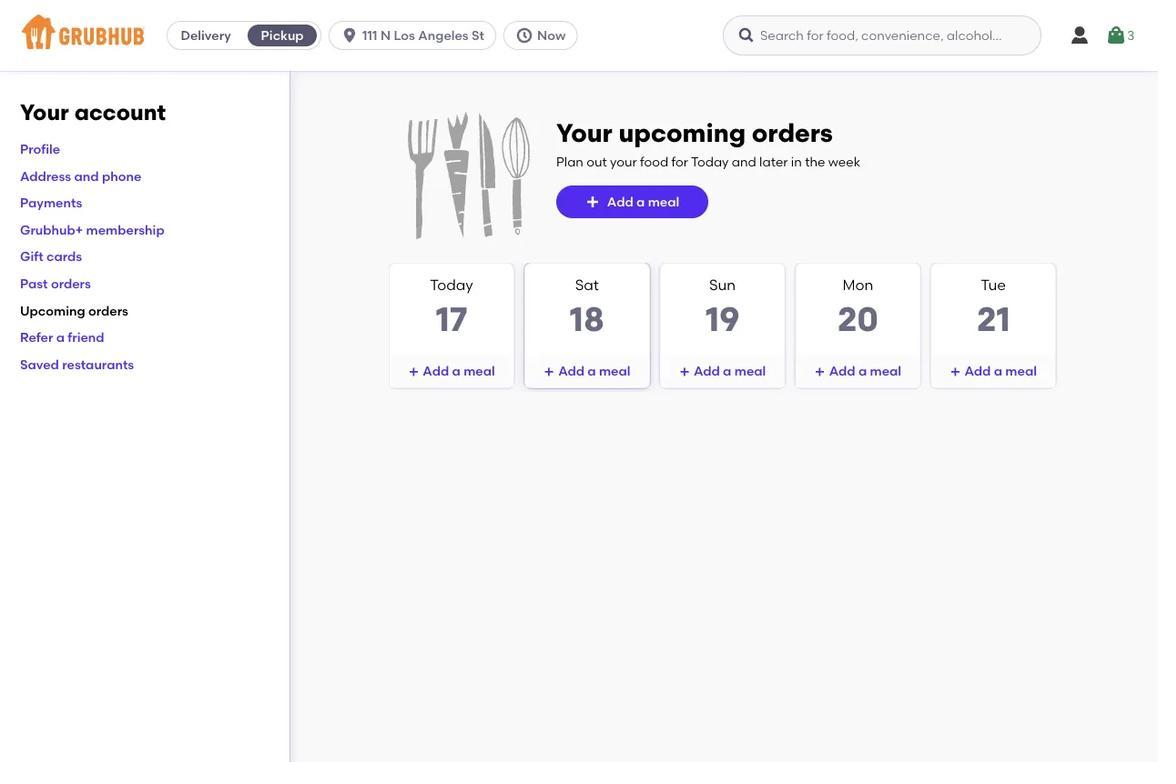 Task type: locate. For each thing, give the bounding box(es) containing it.
grubhub+ membership
[[20, 222, 165, 238]]

19
[[705, 300, 740, 340]]

meal down 19
[[735, 364, 766, 379]]

gift
[[20, 249, 43, 265]]

delivery
[[181, 28, 231, 43]]

add a meal button down 20
[[796, 355, 920, 388]]

add a meal down "17"
[[423, 364, 495, 379]]

add a meal
[[607, 194, 679, 210], [423, 364, 495, 379], [558, 364, 630, 379], [694, 364, 766, 379], [829, 364, 901, 379], [965, 364, 1037, 379]]

add a meal button down 19
[[661, 355, 784, 388]]

meal down "17"
[[464, 364, 495, 379]]

a right refer
[[56, 330, 65, 345]]

meal for 19
[[735, 364, 766, 379]]

a down the 18
[[588, 364, 596, 379]]

add a meal down the "21"
[[965, 364, 1037, 379]]

a down 20
[[858, 364, 867, 379]]

payments
[[20, 195, 82, 211]]

1 horizontal spatial your
[[556, 118, 613, 148]]

cards
[[46, 249, 82, 265]]

today up "17"
[[430, 276, 473, 294]]

a down 19
[[723, 364, 731, 379]]

orders up the in
[[752, 118, 833, 148]]

upcoming orders
[[20, 303, 128, 318]]

add a meal button down "17"
[[390, 355, 514, 388]]

later
[[759, 154, 788, 170]]

add a meal down 19
[[694, 364, 766, 379]]

and
[[732, 154, 756, 170], [74, 168, 99, 184]]

orders up friend
[[88, 303, 128, 318]]

add down the "21"
[[965, 364, 991, 379]]

svg image for 17
[[408, 367, 419, 378]]

add a meal button
[[556, 186, 708, 219], [390, 355, 514, 388], [525, 355, 649, 388], [661, 355, 784, 388], [796, 355, 920, 388], [932, 355, 1055, 388]]

a for 19
[[723, 364, 731, 379]]

meal for 17
[[464, 364, 495, 379]]

add down "17"
[[423, 364, 449, 379]]

0 horizontal spatial today
[[430, 276, 473, 294]]

0 horizontal spatial your
[[20, 99, 69, 126]]

meal down the "21"
[[1005, 364, 1037, 379]]

gift cards link
[[20, 249, 82, 265]]

tue
[[981, 276, 1006, 294]]

add a meal down the 18
[[558, 364, 630, 379]]

add a meal button for 18
[[525, 355, 649, 388]]

gift cards
[[20, 249, 82, 265]]

and inside your upcoming orders plan out your food for today and later in the week
[[732, 154, 756, 170]]

1 horizontal spatial and
[[732, 154, 756, 170]]

your up the out
[[556, 118, 613, 148]]

1 horizontal spatial today
[[691, 154, 729, 170]]

sat
[[575, 276, 599, 294]]

add
[[607, 194, 633, 210], [423, 364, 449, 379], [558, 364, 584, 379], [694, 364, 720, 379], [829, 364, 855, 379], [965, 364, 991, 379]]

add a meal down 20
[[829, 364, 901, 379]]

out
[[587, 154, 607, 170]]

1 vertical spatial orders
[[51, 276, 91, 292]]

svg image
[[341, 26, 359, 45], [408, 367, 419, 378], [679, 367, 690, 378], [950, 367, 961, 378]]

today inside your upcoming orders plan out your food for today and later in the week
[[691, 154, 729, 170]]

add down 20
[[829, 364, 855, 379]]

today right for
[[691, 154, 729, 170]]

angeles
[[418, 28, 469, 43]]

svg image for 19
[[679, 367, 690, 378]]

svg image for 21
[[950, 367, 961, 378]]

membership
[[86, 222, 165, 238]]

add a meal button for 21
[[932, 355, 1055, 388]]

a down food
[[636, 194, 645, 210]]

now
[[537, 28, 566, 43]]

17
[[436, 300, 467, 340]]

orders up upcoming orders link
[[51, 276, 91, 292]]

a
[[636, 194, 645, 210], [56, 330, 65, 345], [452, 364, 461, 379], [588, 364, 596, 379], [723, 364, 731, 379], [858, 364, 867, 379], [994, 364, 1002, 379]]

111 n los angeles st
[[362, 28, 484, 43]]

0 vertical spatial today
[[691, 154, 729, 170]]

upcoming orders link
[[20, 303, 128, 318]]

a for 18
[[588, 364, 596, 379]]

grubhub+ membership link
[[20, 222, 165, 238]]

add for 20
[[829, 364, 855, 379]]

main navigation navigation
[[0, 0, 1158, 71]]

and left later
[[732, 154, 756, 170]]

friend
[[68, 330, 104, 345]]

upcoming
[[20, 303, 85, 318]]

your up profile link
[[20, 99, 69, 126]]

0 horizontal spatial and
[[74, 168, 99, 184]]

a down "17"
[[452, 364, 461, 379]]

0 vertical spatial orders
[[752, 118, 833, 148]]

add a meal button down the 18
[[525, 355, 649, 388]]

add a meal for 20
[[829, 364, 901, 379]]

meal down 20
[[870, 364, 901, 379]]

your for account
[[20, 99, 69, 126]]

los
[[394, 28, 415, 43]]

add a meal button for 20
[[796, 355, 920, 388]]

add down the 18
[[558, 364, 584, 379]]

svg image
[[1069, 25, 1091, 46], [1105, 25, 1127, 46], [515, 26, 534, 45], [737, 26, 756, 45], [585, 195, 600, 209], [544, 367, 555, 378], [815, 367, 826, 378]]

your
[[20, 99, 69, 126], [556, 118, 613, 148]]

profile link
[[20, 141, 60, 157]]

3
[[1127, 28, 1135, 43]]

and left phone
[[74, 168, 99, 184]]

meal down the 18
[[599, 364, 630, 379]]

saved restaurants
[[20, 357, 134, 372]]

delivery button
[[168, 21, 244, 50]]

a down the "21"
[[994, 364, 1002, 379]]

tue 21
[[977, 276, 1010, 340]]

add down 19
[[694, 364, 720, 379]]

your inside your upcoming orders plan out your food for today and later in the week
[[556, 118, 613, 148]]

2 vertical spatial orders
[[88, 303, 128, 318]]

today
[[691, 154, 729, 170], [430, 276, 473, 294]]

add a meal button down the "21"
[[932, 355, 1055, 388]]

your account
[[20, 99, 166, 126]]

meal for 18
[[599, 364, 630, 379]]

saved restaurants link
[[20, 357, 134, 372]]

svg image inside now button
[[515, 26, 534, 45]]

your for upcoming
[[556, 118, 613, 148]]

for
[[671, 154, 688, 170]]

food
[[640, 154, 668, 170]]

add a meal button for 17
[[390, 355, 514, 388]]

st
[[472, 28, 484, 43]]

meal
[[648, 194, 679, 210], [464, 364, 495, 379], [599, 364, 630, 379], [735, 364, 766, 379], [870, 364, 901, 379], [1005, 364, 1037, 379]]

week
[[828, 154, 860, 170]]

address and phone link
[[20, 168, 141, 184]]

1 vertical spatial today
[[430, 276, 473, 294]]

orders
[[752, 118, 833, 148], [51, 276, 91, 292], [88, 303, 128, 318]]

refer a friend link
[[20, 330, 104, 345]]

refer a friend
[[20, 330, 104, 345]]



Task type: describe. For each thing, give the bounding box(es) containing it.
add for 18
[[558, 364, 584, 379]]

in
[[791, 154, 802, 170]]

add down your
[[607, 194, 633, 210]]

address and phone
[[20, 168, 141, 184]]

mon
[[843, 276, 873, 294]]

add a meal for 21
[[965, 364, 1037, 379]]

now button
[[504, 21, 585, 50]]

a for 17
[[452, 364, 461, 379]]

meal for 21
[[1005, 364, 1037, 379]]

profile
[[20, 141, 60, 157]]

the
[[805, 154, 825, 170]]

3 button
[[1105, 19, 1135, 52]]

add a meal for 19
[[694, 364, 766, 379]]

saved
[[20, 357, 59, 372]]

20
[[837, 300, 879, 340]]

past orders
[[20, 276, 91, 292]]

add a meal button for 19
[[661, 355, 784, 388]]

a for 20
[[858, 364, 867, 379]]

add a meal for 17
[[423, 364, 495, 379]]

add a meal button down your
[[556, 186, 708, 219]]

svg image inside 3 button
[[1105, 25, 1127, 46]]

past
[[20, 276, 48, 292]]

111 n los angeles st button
[[329, 21, 504, 50]]

n
[[381, 28, 391, 43]]

payments link
[[20, 195, 82, 211]]

18
[[570, 300, 605, 340]]

grubhub+
[[20, 222, 83, 238]]

upcoming
[[619, 118, 746, 148]]

refer
[[20, 330, 53, 345]]

past orders link
[[20, 276, 91, 292]]

meal for 20
[[870, 364, 901, 379]]

your
[[610, 154, 637, 170]]

your upcoming orders plan out your food for today and later in the week
[[556, 118, 860, 170]]

address
[[20, 168, 71, 184]]

phone
[[102, 168, 141, 184]]

today 17
[[430, 276, 473, 340]]

orders inside your upcoming orders plan out your food for today and later in the week
[[752, 118, 833, 148]]

orders for past orders
[[51, 276, 91, 292]]

pickup
[[261, 28, 304, 43]]

orders for upcoming orders
[[88, 303, 128, 318]]

plan
[[556, 154, 584, 170]]

sun
[[709, 276, 736, 294]]

restaurants
[[62, 357, 134, 372]]

svg image inside 111 n los angeles st button
[[341, 26, 359, 45]]

add a meal down food
[[607, 194, 679, 210]]

add for 17
[[423, 364, 449, 379]]

pickup button
[[244, 21, 321, 50]]

account
[[74, 99, 166, 126]]

sun 19
[[705, 276, 740, 340]]

mon 20
[[837, 276, 879, 340]]

Search for food, convenience, alcohol... search field
[[723, 15, 1042, 56]]

meal down food
[[648, 194, 679, 210]]

add for 19
[[694, 364, 720, 379]]

111
[[362, 28, 377, 43]]

a for 21
[[994, 364, 1002, 379]]

add a meal for 18
[[558, 364, 630, 379]]

add for 21
[[965, 364, 991, 379]]

21
[[977, 300, 1010, 340]]

sat 18
[[570, 276, 605, 340]]



Task type: vqa. For each thing, say whether or not it's contained in the screenshot.
MATCHA
no



